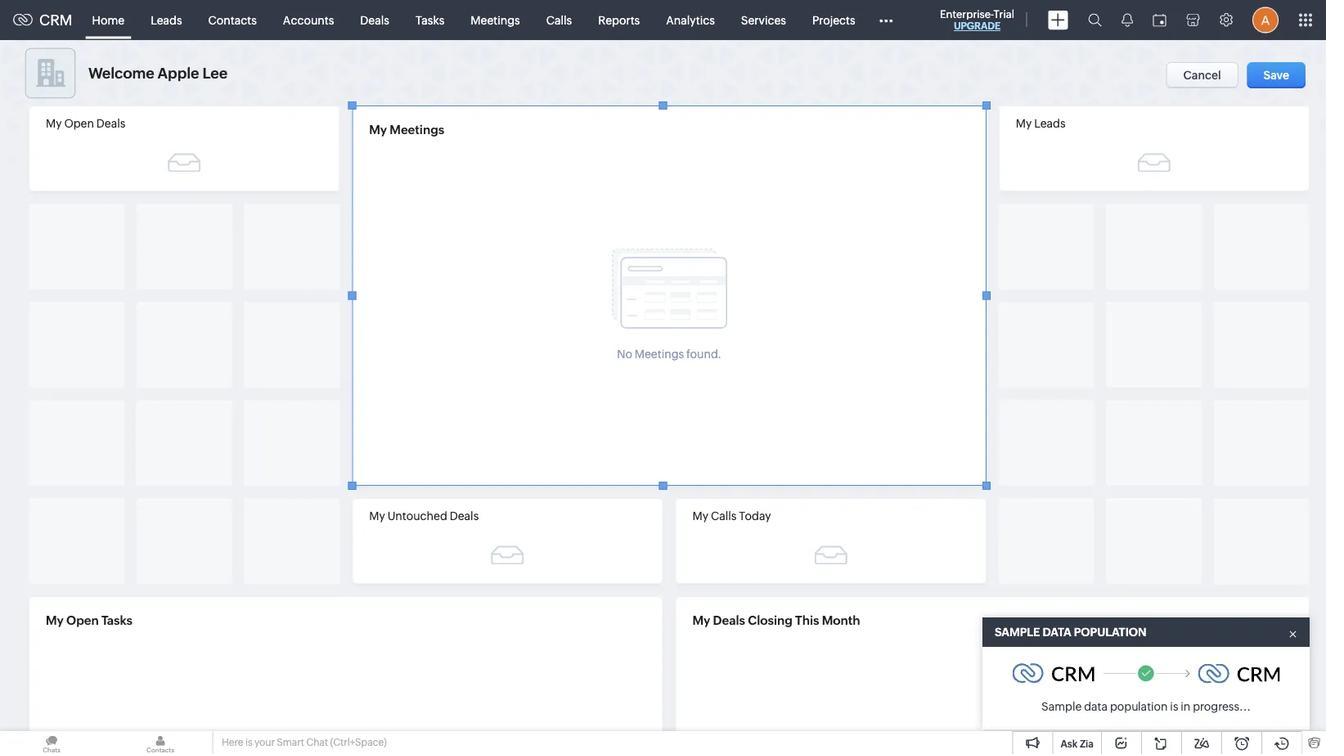 Task type: vqa. For each thing, say whether or not it's contained in the screenshot.
logo
no



Task type: locate. For each thing, give the bounding box(es) containing it.
ask zia
[[1061, 738, 1094, 749]]

meetings link
[[458, 0, 533, 40]]

0 horizontal spatial tasks
[[102, 614, 133, 628]]

0 horizontal spatial sample
[[995, 626, 1040, 639]]

0 vertical spatial calls
[[546, 14, 572, 27]]

welcome
[[88, 65, 154, 82]]

tasks
[[416, 14, 445, 27], [102, 614, 133, 628]]

0 horizontal spatial is
[[245, 737, 252, 748]]

here is your smart chat (ctrl+space)
[[222, 737, 387, 748]]

1 vertical spatial tasks
[[102, 614, 133, 628]]

smart
[[277, 737, 304, 748]]

0 vertical spatial leads
[[151, 14, 182, 27]]

in
[[1181, 700, 1191, 713]]

tasks link
[[402, 0, 458, 40]]

leads
[[151, 14, 182, 27], [1034, 117, 1066, 130]]

reports link
[[585, 0, 653, 40]]

1 horizontal spatial meetings
[[471, 14, 520, 27]]

accounts
[[283, 14, 334, 27]]

progress...
[[1193, 700, 1251, 713]]

1 horizontal spatial calls
[[711, 510, 737, 523]]

0 vertical spatial tasks
[[416, 14, 445, 27]]

is left in
[[1170, 700, 1179, 713]]

sample data population
[[995, 626, 1147, 639]]

1 horizontal spatial is
[[1170, 700, 1179, 713]]

zia
[[1080, 738, 1094, 749]]

calls left reports link
[[546, 14, 572, 27]]

my for my calls today
[[693, 510, 709, 523]]

my leads
[[1016, 117, 1066, 130]]

deals left 'closing'
[[713, 614, 745, 628]]

data
[[1084, 700, 1108, 713]]

None button
[[1166, 62, 1239, 88], [1247, 62, 1306, 88], [1166, 62, 1239, 88], [1247, 62, 1306, 88]]

projects link
[[799, 0, 869, 40]]

1 vertical spatial sample
[[1042, 700, 1082, 713]]

calls left today
[[711, 510, 737, 523]]

apple
[[158, 65, 199, 82]]

reports
[[598, 14, 640, 27]]

(ctrl+space)
[[330, 737, 387, 748]]

is
[[1170, 700, 1179, 713], [245, 737, 252, 748]]

my
[[46, 117, 62, 130], [1016, 117, 1032, 130], [369, 123, 387, 137], [369, 510, 385, 523], [693, 510, 709, 523], [46, 614, 64, 628], [693, 614, 710, 628]]

sample left data
[[1042, 700, 1082, 713]]

calls
[[546, 14, 572, 27], [711, 510, 737, 523]]

my meetings
[[369, 123, 444, 137]]

today
[[739, 510, 771, 523]]

sample
[[995, 626, 1040, 639], [1042, 700, 1082, 713]]

1 horizontal spatial tasks
[[416, 14, 445, 27]]

sample left data on the bottom of the page
[[995, 626, 1040, 639]]

chats image
[[0, 731, 103, 754]]

gripsmall diagonal se image
[[982, 482, 991, 490]]

create menu image
[[1048, 10, 1069, 30]]

crm image
[[1198, 664, 1280, 684]]

contacts image
[[109, 731, 212, 754]]

1 horizontal spatial sample
[[1042, 700, 1082, 713]]

enterprise-trial upgrade
[[940, 8, 1015, 32]]

0 horizontal spatial leads
[[151, 14, 182, 27]]

contacts link
[[195, 0, 270, 40]]

1 vertical spatial meetings
[[390, 123, 444, 137]]

1 vertical spatial open
[[66, 614, 99, 628]]

enterprise-
[[940, 8, 994, 20]]

deals link
[[347, 0, 402, 40]]

deals
[[360, 14, 389, 27], [96, 117, 125, 130], [450, 510, 479, 523], [713, 614, 745, 628]]

1 vertical spatial calls
[[711, 510, 737, 523]]

my open deals
[[46, 117, 125, 130]]

deals right untouched
[[450, 510, 479, 523]]

data
[[1043, 626, 1072, 639]]

0 vertical spatial open
[[64, 117, 94, 130]]

my for my open deals
[[46, 117, 62, 130]]

0 vertical spatial sample
[[995, 626, 1040, 639]]

this
[[795, 614, 819, 628]]

calendar image
[[1153, 14, 1167, 27]]

is left your
[[245, 737, 252, 748]]

leads inside leads "link"
[[151, 14, 182, 27]]

crm
[[39, 12, 72, 28]]

1 vertical spatial leads
[[1034, 117, 1066, 130]]

my for my deals closing this month
[[693, 614, 710, 628]]

0 vertical spatial meetings
[[471, 14, 520, 27]]

meetings
[[471, 14, 520, 27], [390, 123, 444, 137]]

analytics
[[666, 14, 715, 27]]

open
[[64, 117, 94, 130], [66, 614, 99, 628]]



Task type: describe. For each thing, give the bounding box(es) containing it.
Other Modules field
[[869, 7, 904, 33]]

my open tasks
[[46, 614, 133, 628]]

signals image
[[1122, 13, 1133, 27]]

closing
[[748, 614, 793, 628]]

ask
[[1061, 738, 1078, 749]]

my calls today
[[693, 510, 771, 523]]

analytics link
[[653, 0, 728, 40]]

0 horizontal spatial calls
[[546, 14, 572, 27]]

home
[[92, 14, 124, 27]]

my for my open tasks
[[46, 614, 64, 628]]

deals down "welcome"
[[96, 117, 125, 130]]

sample for sample data population is in progress...
[[1042, 700, 1082, 713]]

my deals closing this month
[[693, 614, 860, 628]]

month
[[822, 614, 860, 628]]

open for deals
[[64, 117, 94, 130]]

projects
[[812, 14, 855, 27]]

population
[[1074, 626, 1147, 639]]

my for my untouched deals
[[369, 510, 385, 523]]

deals left tasks link
[[360, 14, 389, 27]]

my for my leads
[[1016, 117, 1032, 130]]

here
[[222, 737, 243, 748]]

lee
[[202, 65, 228, 82]]

search element
[[1078, 0, 1112, 40]]

open for tasks
[[66, 614, 99, 628]]

welcome apple lee
[[88, 65, 228, 82]]

services link
[[728, 0, 799, 40]]

0 horizontal spatial meetings
[[390, 123, 444, 137]]

create menu element
[[1038, 0, 1078, 40]]

sample data population is in progress...
[[1042, 700, 1251, 713]]

accounts link
[[270, 0, 347, 40]]

population
[[1110, 700, 1168, 713]]

search image
[[1088, 13, 1102, 27]]

my untouched deals
[[369, 510, 479, 523]]

profile image
[[1253, 7, 1279, 33]]

your
[[254, 737, 275, 748]]

leads link
[[138, 0, 195, 40]]

calls link
[[533, 0, 585, 40]]

1 horizontal spatial leads
[[1034, 117, 1066, 130]]

my for my meetings
[[369, 123, 387, 137]]

crm link
[[13, 12, 72, 28]]

untouched
[[388, 510, 447, 523]]

profile element
[[1243, 0, 1289, 40]]

1 vertical spatial is
[[245, 737, 252, 748]]

0 vertical spatial is
[[1170, 700, 1179, 713]]

services
[[741, 14, 786, 27]]

signals element
[[1112, 0, 1143, 40]]

home link
[[79, 0, 138, 40]]

upgrade
[[954, 20, 1001, 32]]

trial
[[994, 8, 1015, 20]]

sample for sample data population
[[995, 626, 1040, 639]]

chat
[[306, 737, 328, 748]]

contacts
[[208, 14, 257, 27]]



